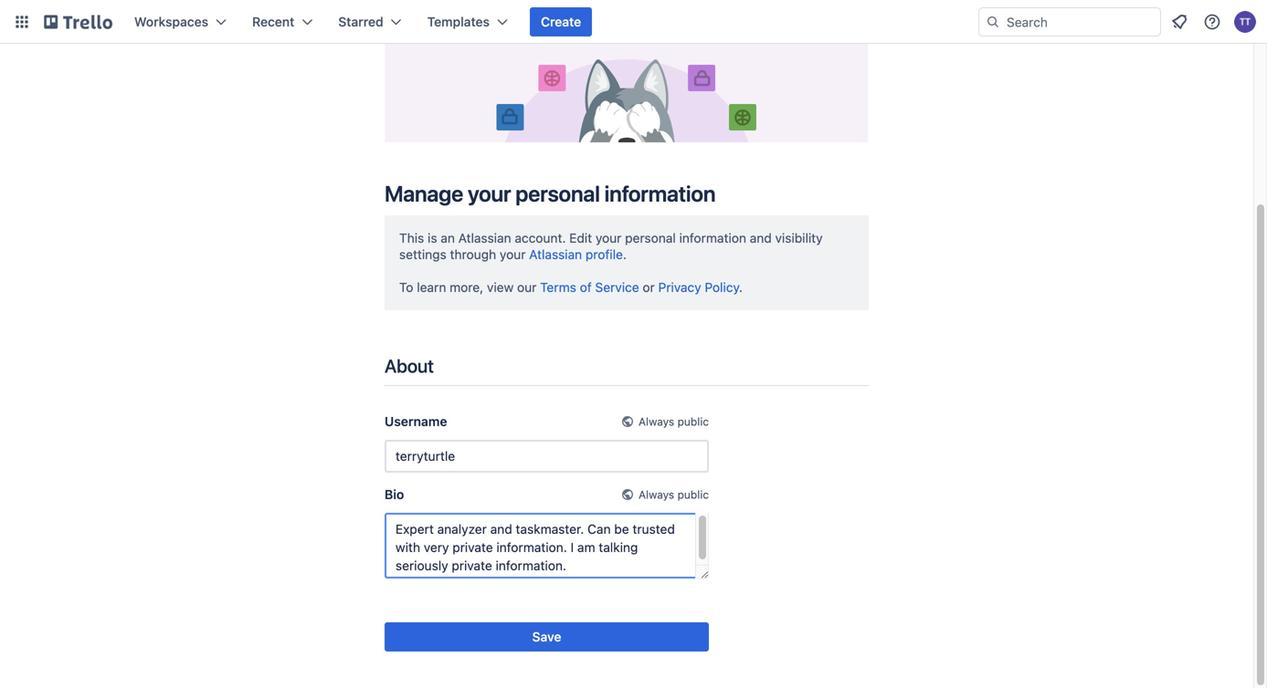 Task type: locate. For each thing, give the bounding box(es) containing it.
open information menu image
[[1203, 13, 1222, 31]]

information inside this is an atlassian account. edit your personal information and visibility settings through your
[[679, 231, 746, 246]]

learn
[[417, 280, 446, 295]]

information
[[605, 181, 716, 206], [679, 231, 746, 246]]

always public
[[639, 416, 709, 428], [639, 489, 709, 501]]

your down the "account."
[[500, 247, 526, 262]]

service
[[595, 280, 639, 295]]

Search field
[[1001, 8, 1160, 36]]

information up this is an atlassian account. edit your personal information and visibility settings through your
[[605, 181, 716, 206]]

1 public from the top
[[678, 416, 709, 428]]

2 always from the top
[[639, 489, 675, 501]]

.
[[623, 247, 627, 262], [739, 280, 743, 295]]

0 vertical spatial .
[[623, 247, 627, 262]]

0 vertical spatial atlassian
[[458, 231, 511, 246]]

2 public from the top
[[678, 489, 709, 501]]

2 vertical spatial your
[[500, 247, 526, 262]]

this is an atlassian account. edit your personal information and visibility settings through your
[[399, 231, 823, 262]]

search image
[[986, 15, 1001, 29]]

1 vertical spatial atlassian
[[529, 247, 582, 262]]

atlassian
[[458, 231, 511, 246], [529, 247, 582, 262]]

atlassian inside this is an atlassian account. edit your personal information and visibility settings through your
[[458, 231, 511, 246]]

personal
[[516, 181, 600, 206], [625, 231, 676, 246]]

1 vertical spatial always
[[639, 489, 675, 501]]

an
[[441, 231, 455, 246]]

personal inside this is an atlassian account. edit your personal information and visibility settings through your
[[625, 231, 676, 246]]

atlassian profile
[[529, 247, 623, 262]]

. to learn more, view our
[[399, 247, 627, 295]]

atlassian down the "account."
[[529, 247, 582, 262]]

atlassian profile link
[[529, 247, 623, 262]]

is
[[428, 231, 437, 246]]

through
[[450, 247, 496, 262]]

0 horizontal spatial .
[[623, 247, 627, 262]]

always for username
[[639, 416, 675, 428]]

edit
[[569, 231, 592, 246]]

account.
[[515, 231, 566, 246]]

templates button
[[416, 7, 519, 37]]

personal up or
[[625, 231, 676, 246]]

terry turtle (terryturtle) image
[[1234, 11, 1256, 33]]

0 vertical spatial public
[[678, 416, 709, 428]]

0 horizontal spatial atlassian
[[458, 231, 511, 246]]

2 always public from the top
[[639, 489, 709, 501]]

workspaces button
[[123, 7, 238, 37]]

create
[[541, 14, 581, 29]]

your up through
[[468, 181, 511, 206]]

to
[[399, 280, 413, 295]]

0 horizontal spatial personal
[[516, 181, 600, 206]]

templates
[[427, 14, 490, 29]]

. up 'service'
[[623, 247, 627, 262]]

1 horizontal spatial .
[[739, 280, 743, 295]]

Username text field
[[385, 440, 709, 473]]

personal up the "account."
[[516, 181, 600, 206]]

username
[[385, 414, 447, 429]]

your up profile on the top of page
[[596, 231, 622, 246]]

1 vertical spatial information
[[679, 231, 746, 246]]

0 vertical spatial always public
[[639, 416, 709, 428]]

your
[[468, 181, 511, 206], [596, 231, 622, 246], [500, 247, 526, 262]]

recent
[[252, 14, 294, 29]]

more,
[[450, 280, 484, 295]]

settings
[[399, 247, 447, 262]]

0 vertical spatial always
[[639, 416, 675, 428]]

public
[[678, 416, 709, 428], [678, 489, 709, 501]]

visibility
[[775, 231, 823, 246]]

atlassian up through
[[458, 231, 511, 246]]

1 vertical spatial always public
[[639, 489, 709, 501]]

back to home image
[[44, 7, 112, 37]]

always
[[639, 416, 675, 428], [639, 489, 675, 501]]

1 horizontal spatial personal
[[625, 231, 676, 246]]

our
[[517, 280, 537, 295]]

1 always public from the top
[[639, 416, 709, 428]]

terms of service or privacy policy .
[[540, 280, 743, 295]]

about
[[385, 355, 434, 377]]

. right privacy
[[739, 280, 743, 295]]

1 vertical spatial public
[[678, 489, 709, 501]]

1 always from the top
[[639, 416, 675, 428]]

information left and
[[679, 231, 746, 246]]

1 vertical spatial personal
[[625, 231, 676, 246]]

0 vertical spatial personal
[[516, 181, 600, 206]]



Task type: describe. For each thing, give the bounding box(es) containing it.
0 notifications image
[[1169, 11, 1191, 33]]

manage your personal information
[[385, 181, 716, 206]]

. inside . to learn more, view our
[[623, 247, 627, 262]]

profile
[[586, 247, 623, 262]]

always public for username
[[639, 416, 709, 428]]

starred
[[338, 14, 383, 29]]

1 horizontal spatial atlassian
[[529, 247, 582, 262]]

terms
[[540, 280, 576, 295]]

recent button
[[241, 7, 324, 37]]

and
[[750, 231, 772, 246]]

save button
[[385, 623, 709, 652]]

policy
[[705, 280, 739, 295]]

or
[[643, 280, 655, 295]]

Bio text field
[[385, 513, 709, 579]]

0 vertical spatial your
[[468, 181, 511, 206]]

manage
[[385, 181, 463, 206]]

workspaces
[[134, 14, 208, 29]]

public for bio
[[678, 489, 709, 501]]

public for username
[[678, 416, 709, 428]]

primary element
[[0, 0, 1267, 44]]

terms of service link
[[540, 280, 639, 295]]

privacy
[[658, 280, 701, 295]]

1 vertical spatial .
[[739, 280, 743, 295]]

starred button
[[327, 7, 413, 37]]

of
[[580, 280, 592, 295]]

privacy policy link
[[658, 280, 739, 295]]

this
[[399, 231, 424, 246]]

0 vertical spatial information
[[605, 181, 716, 206]]

create button
[[530, 7, 592, 37]]

1 vertical spatial your
[[596, 231, 622, 246]]

save
[[532, 630, 561, 645]]

always for bio
[[639, 489, 675, 501]]

bio
[[385, 487, 404, 502]]

always public for bio
[[639, 489, 709, 501]]

view
[[487, 280, 514, 295]]



Task type: vqa. For each thing, say whether or not it's contained in the screenshot.
right sm icon
no



